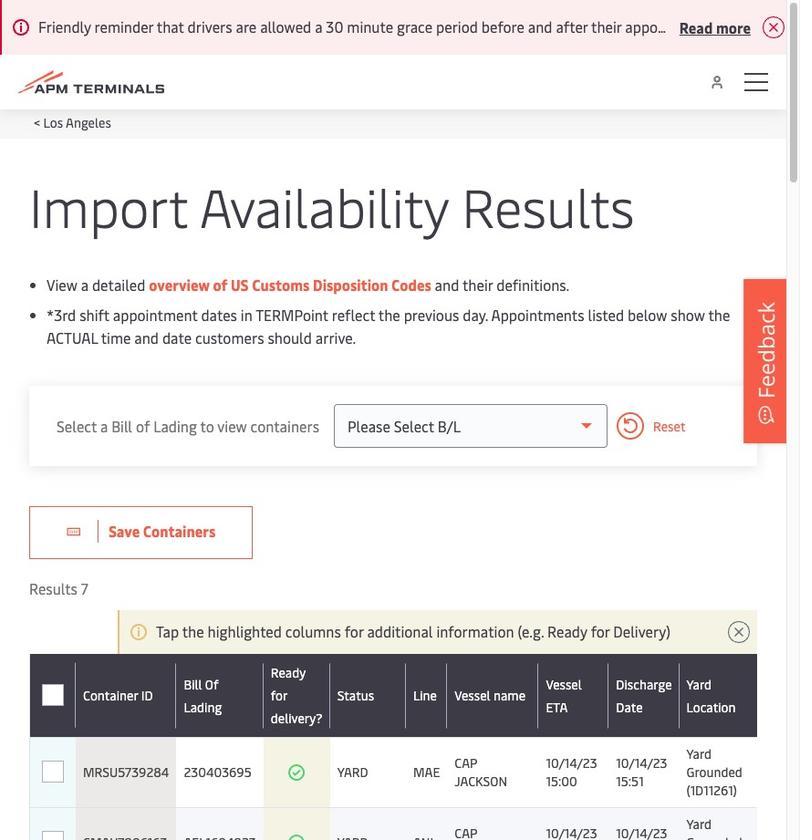 Task type: vqa. For each thing, say whether or not it's contained in the screenshot.
the Map data ©2023
no



Task type: locate. For each thing, give the bounding box(es) containing it.
0 horizontal spatial a
[[81, 275, 89, 295]]

reset button
[[608, 412, 686, 440]]

2 ready image from the top
[[288, 834, 306, 840]]

0 horizontal spatial bill
[[111, 416, 132, 436]]

yard inside yard location
[[686, 676, 712, 693]]

10/14/23 for 15:00
[[546, 754, 597, 772]]

0 horizontal spatial 10/14/23
[[546, 754, 597, 772]]

bill inside bill of lading
[[184, 676, 202, 693]]

0 horizontal spatial ready
[[271, 664, 306, 681]]

1 horizontal spatial ready
[[547, 621, 587, 641]]

close alert image
[[762, 16, 784, 38]]

and down appointment
[[134, 327, 159, 348]]

1 ready image from the top
[[288, 764, 306, 782]]

for inside ready for delivery?
[[271, 687, 288, 704]]

containers
[[143, 521, 216, 541]]

tap the highlighted columns for additional information (e.g. ready for delivery)
[[156, 621, 670, 641]]

termpoint
[[256, 305, 328, 325]]

2 10/14/23 from the left
[[616, 754, 667, 772]]

select a bill of lading to view containers
[[57, 416, 319, 436]]

actual
[[47, 327, 98, 348]]

2 vertical spatial yard
[[686, 816, 712, 833]]

results left 7
[[29, 578, 77, 598]]

230403695
[[184, 764, 252, 781]]

0 vertical spatial results
[[462, 170, 635, 242]]

bill of lading
[[184, 676, 222, 716]]

results
[[462, 170, 635, 242], [29, 578, 77, 598]]

None checkbox
[[42, 685, 63, 707], [42, 762, 64, 784], [42, 831, 64, 840], [42, 832, 64, 840], [42, 685, 63, 707], [42, 762, 64, 784], [42, 831, 64, 840], [42, 832, 64, 840]]

0 horizontal spatial and
[[134, 327, 159, 348]]

3 yard from the top
[[686, 816, 712, 833]]

of
[[213, 275, 227, 295], [136, 416, 150, 436]]

ready
[[547, 621, 587, 641], [271, 664, 306, 681]]

1 vertical spatial and
[[134, 327, 159, 348]]

0 vertical spatial of
[[213, 275, 227, 295]]

listed
[[588, 305, 624, 325]]

1 horizontal spatial bill
[[184, 676, 202, 693]]

a
[[81, 275, 89, 295], [100, 416, 108, 436]]

for left delivery)
[[591, 621, 610, 641]]

yard down (1d11261)
[[686, 816, 712, 833]]

container id
[[83, 687, 153, 704]]

ready for delivery?
[[271, 664, 323, 727]]

date
[[616, 698, 643, 716]]

cap jackson
[[455, 754, 507, 790]]

vessel left 'name'
[[455, 687, 490, 704]]

the right tap
[[182, 621, 204, 641]]

and left their
[[435, 275, 459, 295]]

reset
[[653, 417, 686, 435]]

the right show
[[708, 305, 730, 325]]

1 vertical spatial yard
[[686, 745, 712, 763]]

0 horizontal spatial vessel
[[455, 687, 490, 704]]

0 horizontal spatial the
[[182, 621, 204, 641]]

1 yard from the top
[[686, 676, 712, 693]]

10/14/23 up 15:51
[[616, 754, 667, 772]]

2 yard from the top
[[686, 745, 712, 763]]

10/14/23
[[546, 754, 597, 772], [616, 754, 667, 772]]

overview of us customs disposition codes link
[[149, 275, 431, 295]]

0 vertical spatial a
[[81, 275, 89, 295]]

disposition
[[313, 275, 388, 295]]

the right reflect
[[378, 305, 400, 325]]

10/14/23 15:00
[[546, 754, 597, 790]]

yard inside yard grounded (1d11261)
[[686, 745, 712, 763]]

*3rd
[[47, 305, 76, 325]]

vessel
[[546, 676, 582, 693], [455, 687, 490, 704]]

0 vertical spatial yard
[[686, 676, 712, 693]]

bill
[[111, 416, 132, 436], [184, 676, 202, 693]]

customs
[[252, 275, 310, 295]]

delivery)
[[613, 621, 670, 641]]

more
[[716, 17, 751, 37]]

ready inside ready for delivery?
[[271, 664, 306, 681]]

a for view
[[81, 275, 89, 295]]

and inside *3rd shift appointment dates in termpoint reflect the previous day. appointments listed below show the actual time and date customers should arrive.
[[134, 327, 159, 348]]

1 vertical spatial of
[[136, 416, 150, 436]]

1 vertical spatial ready image
[[288, 834, 306, 840]]

0 vertical spatial lading
[[153, 416, 197, 436]]

mrsu5739284
[[83, 764, 169, 781]]

1 vertical spatial ready
[[271, 664, 306, 681]]

yard up "grounded"
[[686, 745, 712, 763]]

ready image
[[288, 764, 306, 782], [288, 834, 306, 840]]

lading
[[153, 416, 197, 436], [184, 698, 222, 716]]

lading down the of
[[184, 698, 222, 716]]

tap
[[156, 621, 179, 641]]

customers
[[195, 327, 264, 348]]

1 10/14/23 from the left
[[546, 754, 597, 772]]

us
[[231, 275, 249, 295]]

arrive.
[[315, 327, 356, 348]]

ready up delivery?
[[271, 664, 306, 681]]

lading left to on the left
[[153, 416, 197, 436]]

for up delivery?
[[271, 687, 288, 704]]

of left us
[[213, 275, 227, 295]]

bill left the of
[[184, 676, 202, 693]]

1 horizontal spatial for
[[345, 621, 364, 641]]

None checkbox
[[42, 684, 64, 706], [42, 761, 64, 783], [42, 684, 64, 706], [42, 761, 64, 783]]

0 vertical spatial bill
[[111, 416, 132, 436]]

overview
[[149, 275, 210, 295]]

dates
[[201, 305, 237, 325]]

1 horizontal spatial a
[[100, 416, 108, 436]]

appointment
[[113, 305, 198, 325]]

mae
[[413, 764, 440, 781]]

vessel name
[[455, 687, 526, 704]]

1 vertical spatial bill
[[184, 676, 202, 693]]

previous
[[404, 305, 459, 325]]

ready right (e.g.
[[547, 621, 587, 641]]

results up definitions.
[[462, 170, 635, 242]]

bill right the select
[[111, 416, 132, 436]]

columns
[[285, 621, 341, 641]]

10/14/23 up 15:00
[[546, 754, 597, 772]]

and
[[435, 275, 459, 295], [134, 327, 159, 348]]

0 vertical spatial ready image
[[288, 764, 306, 782]]

0 horizontal spatial results
[[29, 578, 77, 598]]

yard up location
[[686, 676, 712, 693]]

view a detailed overview of us customs disposition codes and their definitions.
[[47, 275, 569, 295]]

additional
[[367, 621, 433, 641]]

a right view
[[81, 275, 89, 295]]

1 vertical spatial lading
[[184, 698, 222, 716]]

of left to on the left
[[136, 416, 150, 436]]

1 vertical spatial a
[[100, 416, 108, 436]]

for right columns
[[345, 621, 364, 641]]

yard for location
[[686, 676, 712, 693]]

a right the select
[[100, 416, 108, 436]]

< los angeles
[[34, 114, 111, 131]]

1 horizontal spatial 10/14/23
[[616, 754, 667, 772]]

1 horizontal spatial the
[[378, 305, 400, 325]]

los
[[43, 114, 63, 131]]

the
[[378, 305, 400, 325], [708, 305, 730, 325], [182, 621, 204, 641]]

should
[[268, 327, 312, 348]]

1 vertical spatial results
[[29, 578, 77, 598]]

grounded
[[686, 764, 742, 781]]

(1d11261)
[[686, 782, 737, 799]]

0 horizontal spatial for
[[271, 687, 288, 704]]

save
[[109, 521, 140, 541]]

vessel up eta
[[546, 676, 582, 693]]

1 horizontal spatial vessel
[[546, 676, 582, 693]]

for
[[345, 621, 364, 641], [591, 621, 610, 641], [271, 687, 288, 704]]

shift
[[80, 305, 109, 325]]

information
[[436, 621, 514, 641]]

0 vertical spatial and
[[435, 275, 459, 295]]



Task type: describe. For each thing, give the bounding box(es) containing it.
yard inside yard grounde
[[686, 816, 712, 833]]

their
[[462, 275, 493, 295]]

yard location
[[686, 676, 736, 716]]

10/14/23 15:51
[[616, 754, 667, 790]]

date
[[162, 327, 192, 348]]

id
[[141, 687, 153, 704]]

line
[[413, 687, 437, 704]]

1 horizontal spatial and
[[435, 275, 459, 295]]

read more
[[679, 17, 751, 37]]

highlighted
[[208, 621, 282, 641]]

of
[[205, 676, 218, 693]]

yard for grounded
[[686, 745, 712, 763]]

vessel for name
[[455, 687, 490, 704]]

read more button
[[679, 16, 751, 38]]

10/14/23 for 15:51
[[616, 754, 667, 772]]

ready image for yard grounded (1d11261)
[[288, 764, 306, 782]]

<
[[34, 114, 40, 131]]

container
[[83, 687, 138, 704]]

0 vertical spatial ready
[[547, 621, 587, 641]]

vessel eta
[[546, 676, 582, 716]]

to
[[200, 416, 214, 436]]

*3rd shift appointment dates in termpoint reflect the previous day. appointments listed below show the actual time and date customers should arrive.
[[47, 305, 730, 348]]

read
[[679, 17, 713, 37]]

select
[[57, 416, 97, 436]]

containers
[[250, 416, 319, 436]]

7
[[81, 578, 88, 598]]

yard grounded (1d11261)
[[686, 745, 742, 799]]

definitions.
[[496, 275, 569, 295]]

reflect
[[332, 305, 375, 325]]

jackson
[[455, 773, 507, 790]]

yard grounde
[[686, 816, 742, 840]]

in
[[241, 305, 252, 325]]

15:51
[[616, 773, 644, 790]]

2 horizontal spatial the
[[708, 305, 730, 325]]

a for select
[[100, 416, 108, 436]]

cap
[[455, 754, 478, 772]]

angeles
[[66, 114, 111, 131]]

day.
[[463, 305, 488, 325]]

import availability results
[[29, 170, 635, 242]]

name
[[494, 687, 526, 704]]

show
[[671, 305, 705, 325]]

eta
[[546, 698, 568, 716]]

status
[[337, 687, 374, 704]]

feedback
[[751, 301, 781, 398]]

discharge date
[[616, 676, 672, 716]]

(e.g.
[[518, 621, 544, 641]]

results 7
[[29, 578, 88, 598]]

feedback button
[[743, 279, 789, 443]]

1 horizontal spatial of
[[213, 275, 227, 295]]

view
[[47, 275, 77, 295]]

save containers button
[[29, 506, 253, 559]]

2 horizontal spatial for
[[591, 621, 610, 641]]

appointments
[[491, 305, 584, 325]]

import
[[29, 170, 188, 242]]

vessel for eta
[[546, 676, 582, 693]]

time
[[101, 327, 131, 348]]

delivery?
[[271, 710, 323, 727]]

availability
[[200, 170, 448, 242]]

save containers
[[109, 521, 216, 541]]

ready image for yard grounde
[[288, 834, 306, 840]]

discharge
[[616, 676, 672, 693]]

0 horizontal spatial of
[[136, 416, 150, 436]]

los angeles link
[[43, 114, 111, 131]]

detailed
[[92, 275, 145, 295]]

15:00
[[546, 773, 577, 790]]

yard
[[337, 764, 368, 781]]

1 horizontal spatial results
[[462, 170, 635, 242]]

codes
[[391, 275, 431, 295]]

below
[[628, 305, 667, 325]]

view
[[217, 416, 247, 436]]

location
[[686, 698, 736, 716]]



